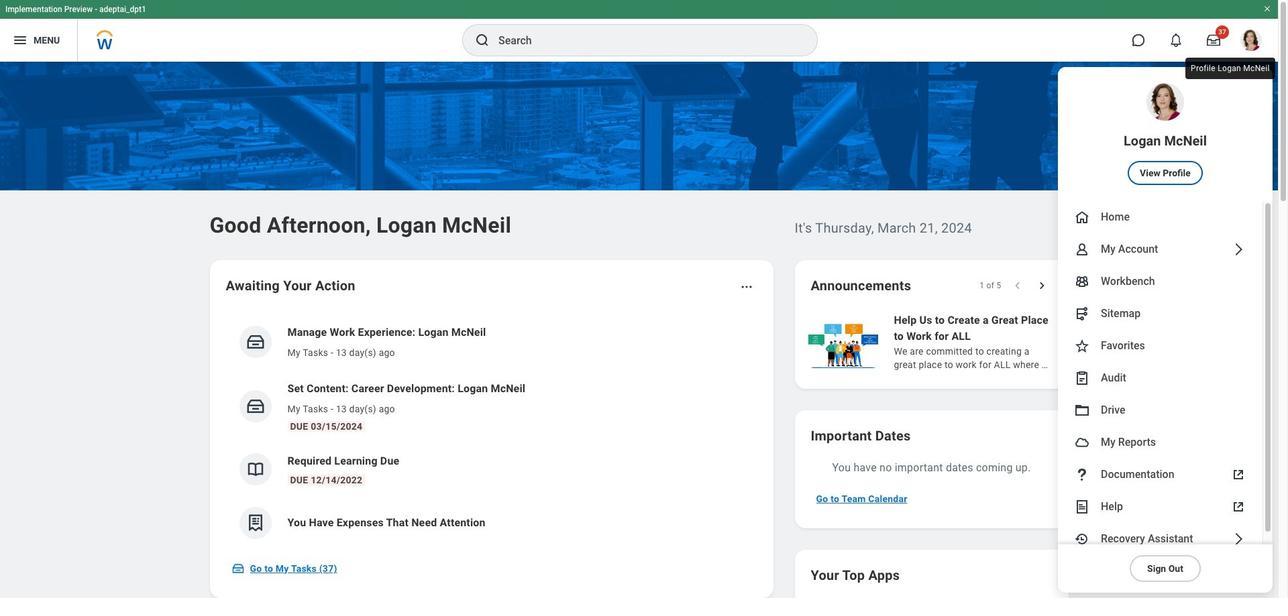 Task type: locate. For each thing, give the bounding box(es) containing it.
logan mcneil image
[[1241, 30, 1262, 51]]

5 menu item from the top
[[1058, 298, 1263, 330]]

notifications large image
[[1170, 34, 1183, 47]]

inbox large image
[[1207, 34, 1221, 47]]

dashboard expenses image
[[245, 513, 265, 533]]

1 vertical spatial chevron right image
[[1231, 531, 1247, 548]]

1 menu item from the top
[[1058, 67, 1273, 201]]

0 vertical spatial chevron right image
[[1231, 242, 1247, 258]]

1 vertical spatial inbox image
[[245, 397, 265, 417]]

1 ext link image from the top
[[1231, 467, 1247, 483]]

justify image
[[12, 32, 28, 48]]

2 chevron right image from the top
[[1231, 531, 1247, 548]]

0 horizontal spatial list
[[226, 314, 757, 550]]

1 vertical spatial ext link image
[[1231, 499, 1247, 515]]

ext link image for document icon
[[1231, 499, 1247, 515]]

status
[[980, 280, 1001, 291]]

folder open image
[[1074, 403, 1090, 419]]

inbox image
[[231, 562, 245, 576]]

book open image
[[245, 460, 265, 480]]

inbox image
[[245, 332, 265, 352], [245, 397, 265, 417]]

menu item
[[1058, 67, 1273, 201], [1058, 201, 1263, 234], [1058, 234, 1263, 266], [1058, 266, 1263, 298], [1058, 298, 1263, 330], [1058, 330, 1263, 362], [1058, 362, 1263, 395], [1058, 395, 1263, 427], [1058, 427, 1263, 459], [1058, 459, 1263, 491], [1058, 491, 1263, 523], [1058, 523, 1263, 556]]

main content
[[0, 62, 1288, 599]]

chevron right image
[[1231, 242, 1247, 258], [1231, 531, 1247, 548]]

home image
[[1074, 209, 1090, 225]]

2 inbox image from the top
[[245, 397, 265, 417]]

tooltip
[[1183, 55, 1278, 82]]

3 menu item from the top
[[1058, 234, 1263, 266]]

avatar image
[[1074, 435, 1090, 451]]

2 ext link image from the top
[[1231, 499, 1247, 515]]

0 vertical spatial inbox image
[[245, 332, 265, 352]]

banner
[[0, 0, 1278, 593]]

1 chevron right image from the top
[[1231, 242, 1247, 258]]

document image
[[1074, 499, 1090, 515]]

menu
[[1058, 67, 1273, 593]]

ext link image
[[1231, 467, 1247, 483], [1231, 499, 1247, 515]]

chevron right image for time icon
[[1231, 531, 1247, 548]]

0 vertical spatial ext link image
[[1231, 467, 1247, 483]]

12 menu item from the top
[[1058, 523, 1263, 556]]

4 menu item from the top
[[1058, 266, 1263, 298]]

1 inbox image from the top
[[245, 332, 265, 352]]

list
[[806, 311, 1288, 373], [226, 314, 757, 550]]



Task type: describe. For each thing, give the bounding box(es) containing it.
ext link image for question image
[[1231, 467, 1247, 483]]

6 menu item from the top
[[1058, 330, 1263, 362]]

close environment banner image
[[1264, 5, 1272, 13]]

contact card matrix manager image
[[1074, 274, 1090, 290]]

chevron right small image
[[1035, 279, 1048, 293]]

chevron right image for user icon
[[1231, 242, 1247, 258]]

time image
[[1074, 531, 1090, 548]]

paste image
[[1074, 370, 1090, 387]]

chevron left small image
[[1011, 279, 1024, 293]]

8 menu item from the top
[[1058, 395, 1263, 427]]

1 horizontal spatial list
[[806, 311, 1288, 373]]

11 menu item from the top
[[1058, 491, 1263, 523]]

star image
[[1074, 338, 1090, 354]]

endpoints image
[[1074, 306, 1090, 322]]

2 menu item from the top
[[1058, 201, 1263, 234]]

search image
[[474, 32, 491, 48]]

9 menu item from the top
[[1058, 427, 1263, 459]]

question image
[[1074, 467, 1090, 483]]

10 menu item from the top
[[1058, 459, 1263, 491]]

user image
[[1074, 242, 1090, 258]]

Search Workday  search field
[[499, 25, 790, 55]]

7 menu item from the top
[[1058, 362, 1263, 395]]



Task type: vqa. For each thing, say whether or not it's contained in the screenshot.
'ext link' image for document ICON
no



